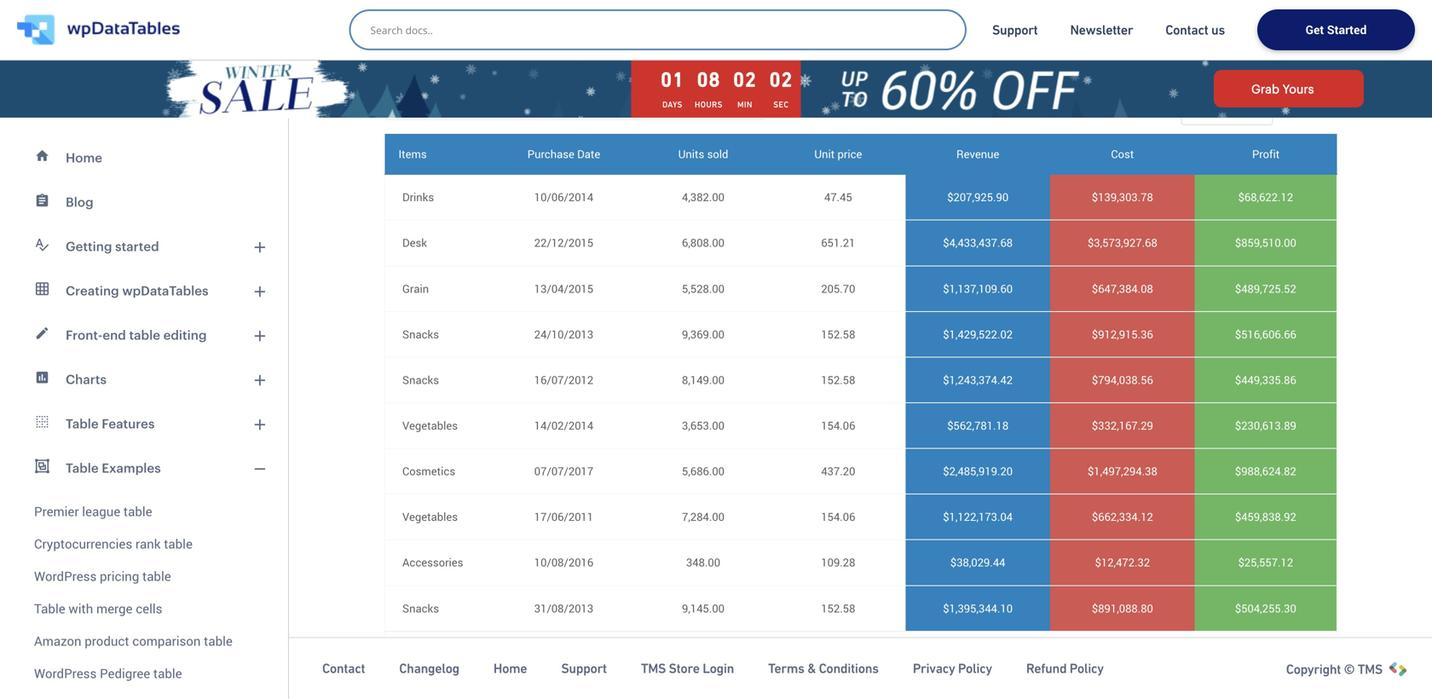 Task type: locate. For each thing, give the bounding box(es) containing it.
3 152.58 from the top
[[822, 601, 856, 616]]

152.58 for 1,395,344.10
[[822, 601, 856, 616]]

891,088.80
[[1099, 601, 1154, 616]]

1 vertical spatial support link
[[561, 660, 607, 677]]

grab yours link
[[1214, 70, 1364, 107]]

4,433,437.68
[[950, 235, 1013, 250]]

0 vertical spatial table
[[66, 416, 99, 431]]

0 vertical spatial wordpress
[[34, 568, 97, 585]]

table for table with merge cells
[[34, 600, 65, 617]]

©
[[1344, 662, 1355, 677]]

449,335.86
[[1242, 372, 1297, 388]]

table inside cryptocurrencies rank table link
[[164, 535, 193, 553]]

1 horizontal spatial policy
[[1070, 661, 1104, 676]]

To text field
[[509, 675, 619, 699]]

10/06/2014
[[535, 189, 594, 205]]

1 horizontal spatial support link
[[993, 21, 1038, 38]]

wordpress inside "link"
[[34, 665, 97, 682]]

Profit number field
[[1212, 658, 1320, 688]]

152.58 for 1,429,522.02
[[822, 326, 856, 342]]

units sold
[[678, 146, 729, 162]]

1 vertical spatial 154.06
[[822, 509, 856, 525]]

5,528.00
[[682, 281, 725, 296]]

348.00
[[686, 555, 721, 570]]

0 vertical spatial vegetables
[[403, 418, 458, 433]]

revenue
[[957, 146, 1000, 162]]

blog
[[66, 194, 93, 209]]

0 horizontal spatial support link
[[561, 660, 607, 677]]

1 154.06 from the top
[[822, 418, 856, 433]]

table features link
[[10, 402, 278, 446]]

home link right the items button
[[494, 660, 527, 677]]

0 horizontal spatial policy
[[958, 661, 993, 676]]

2 snacks from the top
[[403, 372, 439, 388]]

purchase date: activate to sort column ascending element
[[492, 134, 636, 175]]

cost
[[1112, 146, 1134, 162]]

1 vertical spatial snacks
[[403, 372, 439, 388]]

0 vertical spatial 152.58
[[822, 326, 856, 342]]

table down charts
[[66, 416, 99, 431]]

1 vertical spatial table
[[66, 461, 99, 475]]

policy
[[958, 661, 993, 676], [1070, 661, 1104, 676]]

table inside wordpress pricing table link
[[142, 568, 171, 585]]

home up blog
[[66, 150, 102, 165]]

1 vegetables from the top
[[403, 418, 458, 433]]

table down comparison
[[153, 665, 182, 682]]

units sold: activate to sort column ascending element
[[636, 134, 771, 175]]

charts link
[[10, 357, 278, 402]]

2 wordpress from the top
[[34, 665, 97, 682]]

cryptocurrencies rank table link
[[10, 528, 278, 560]]

1 152.58 from the top
[[822, 326, 856, 342]]

creating wpdatatables link
[[10, 269, 278, 313]]

0 vertical spatial support
[[993, 22, 1038, 38]]

1 vertical spatial support
[[561, 661, 607, 676]]

1 vertical spatial home link
[[494, 660, 527, 677]]

hours
[[695, 100, 723, 110]]

terms & conditions link
[[768, 660, 879, 677]]

policy right privacy in the right of the page
[[958, 661, 993, 676]]

privacy policy link
[[913, 660, 993, 677]]

table inside table features 'link'
[[66, 416, 99, 431]]

10
[[1194, 102, 1206, 118]]

wordpress down amazon
[[34, 665, 97, 682]]

newsletter
[[1071, 22, 1134, 38]]

1 horizontal spatial home
[[494, 661, 527, 676]]

contact us link
[[1166, 21, 1225, 38]]

items: activate to sort column ascending element
[[385, 134, 492, 175]]

0 horizontal spatial 02
[[733, 68, 757, 91]]

copyright
[[1287, 662, 1342, 677]]

01
[[661, 68, 685, 91]]

tms
[[641, 661, 666, 676], [1358, 662, 1383, 677]]

yours
[[1283, 82, 1315, 96]]

152.58 for 1,243,374.42
[[822, 372, 856, 388]]

0 horizontal spatial home
[[66, 150, 102, 165]]

4,382.00
[[682, 189, 725, 205]]

17/06/2011
[[535, 509, 594, 525]]

refund policy
[[1027, 661, 1104, 676]]

2 152.58 from the top
[[822, 372, 856, 388]]

0 vertical spatial snacks
[[403, 326, 439, 342]]

home right the items button
[[494, 661, 527, 676]]

get
[[1306, 21, 1325, 38]]

1 vertical spatial wordpress
[[34, 665, 97, 682]]

Revenue number field
[[923, 658, 1034, 688]]

table right comparison
[[204, 632, 233, 650]]

table right rank
[[164, 535, 193, 553]]

0 vertical spatial 154.06
[[822, 418, 856, 433]]

2 policy from the left
[[1070, 661, 1104, 676]]

25,557.12
[[1245, 555, 1294, 570]]

table features
[[66, 416, 155, 431]]

table inside table examples link
[[66, 461, 99, 475]]

store
[[669, 661, 700, 676]]

cryptocurrencies rank table
[[34, 535, 193, 553]]

table
[[129, 327, 160, 342], [124, 503, 152, 520], [164, 535, 193, 553], [142, 568, 171, 585], [204, 632, 233, 650], [153, 665, 182, 682]]

items for the items button
[[427, 664, 461, 680]]

1 horizontal spatial contact
[[1166, 22, 1209, 38]]

table for wordpress pedigree table
[[153, 665, 182, 682]]

cryptocurrencies
[[34, 535, 132, 553]]

From text field
[[509, 640, 619, 671]]

items
[[399, 146, 427, 162], [427, 664, 461, 680]]

1 vertical spatial contact
[[322, 661, 365, 676]]

1,429,522.02
[[950, 326, 1013, 342]]

table right end
[[129, 327, 160, 342]]

562,781.18
[[954, 418, 1009, 433]]

0 horizontal spatial items
[[399, 146, 427, 162]]

02 up sec
[[770, 68, 793, 91]]

drinks
[[403, 189, 434, 205]]

table inside front-end table editing link
[[129, 327, 160, 342]]

13/04/2015
[[535, 281, 594, 296]]

items button
[[403, 658, 475, 688]]

premier league table
[[34, 503, 152, 520]]

tms left 'store'
[[641, 661, 666, 676]]

1 vertical spatial vegetables
[[403, 509, 458, 525]]

show
[[1137, 101, 1168, 116]]

policy for privacy policy
[[958, 661, 993, 676]]

wordpress pricing table
[[34, 568, 171, 585]]

premier league table link
[[10, 490, 278, 528]]

1 snacks from the top
[[403, 326, 439, 342]]

table inside premier league table link
[[124, 503, 152, 520]]

3 snacks from the top
[[403, 601, 439, 616]]

0 horizontal spatial contact
[[322, 661, 365, 676]]

154.06 up the '437.20'
[[822, 418, 856, 433]]

2 vertical spatial 152.58
[[822, 601, 856, 616]]

wordpress for wordpress pricing table
[[34, 568, 97, 585]]

table up premier league table
[[66, 461, 99, 475]]

154.06 for 562,781.18
[[822, 418, 856, 433]]

getting
[[66, 239, 112, 254]]

wpdatatables
[[122, 283, 209, 298]]

front-
[[66, 327, 103, 342]]

features
[[102, 416, 155, 431]]

139,303.78
[[1099, 189, 1154, 205]]

table for wordpress pricing table
[[142, 568, 171, 585]]

0 vertical spatial contact
[[1166, 22, 1209, 38]]

Cost number field
[[1068, 658, 1178, 688]]

vegetables up cosmetics
[[403, 418, 458, 433]]

home link up blog
[[10, 136, 278, 180]]

2 vegetables from the top
[[403, 509, 458, 525]]

0 horizontal spatial tms
[[641, 661, 666, 676]]

1 policy from the left
[[958, 661, 993, 676]]

vegetables
[[403, 418, 458, 433], [403, 509, 458, 525]]

premier
[[34, 503, 79, 520]]

1 vertical spatial items
[[427, 664, 461, 680]]

wordpress up with
[[34, 568, 97, 585]]

contact
[[1166, 22, 1209, 38], [322, 661, 365, 676]]

0 vertical spatial home link
[[10, 136, 278, 180]]

02
[[733, 68, 757, 91], [770, 68, 793, 91]]

wordpress for wordpress pedigree table
[[34, 665, 97, 682]]

2 154.06 from the top
[[822, 509, 856, 525]]

policy right refund
[[1070, 661, 1104, 676]]

table left with
[[34, 600, 65, 617]]

154.06 for 1,122,173.04
[[822, 509, 856, 525]]

0 vertical spatial items
[[399, 146, 427, 162]]

1 vertical spatial home
[[494, 661, 527, 676]]

table inside wordpress pedigree table "link"
[[153, 665, 182, 682]]

1 vertical spatial 152.58
[[822, 372, 856, 388]]

31/08/2013
[[535, 601, 594, 616]]

support link
[[993, 21, 1038, 38], [561, 660, 607, 677]]

wordpress
[[34, 568, 97, 585], [34, 665, 97, 682]]

getting started link
[[10, 224, 278, 269]]

1 horizontal spatial items
[[427, 664, 461, 680]]

2 vertical spatial snacks
[[403, 601, 439, 616]]

6,808.00
[[682, 235, 725, 250]]

tms right the ©
[[1358, 662, 1383, 677]]

copyright © tms
[[1287, 662, 1383, 677]]

1 horizontal spatial 02
[[770, 68, 793, 91]]

9,145.00
[[682, 601, 725, 616]]

unit price
[[815, 146, 863, 162]]

snacks for 16/07/2012
[[403, 372, 439, 388]]

489,725.52
[[1242, 281, 1297, 296]]

conditions
[[819, 661, 879, 676]]

1 wordpress from the top
[[34, 568, 97, 585]]

1 horizontal spatial home link
[[494, 660, 527, 677]]

product
[[85, 632, 129, 650]]

2,485,919.20
[[950, 464, 1013, 479]]

entries
[[1287, 101, 1324, 116]]

22/12/2015
[[535, 235, 594, 250]]

332,167.29
[[1099, 418, 1154, 433]]

terms
[[768, 661, 805, 676]]

tms inside "tms store login" link
[[641, 661, 666, 676]]

items inside button
[[427, 664, 461, 680]]

wpdatatables - tables and charts manager wordpress plugin image
[[17, 14, 180, 45]]

table up cryptocurrencies rank table link
[[124, 503, 152, 520]]

table up cells
[[142, 568, 171, 585]]

154.06 up 109.28
[[822, 509, 856, 525]]

table inside table with merge cells link
[[34, 600, 65, 617]]

policy for refund policy
[[1070, 661, 1104, 676]]

2 vertical spatial table
[[34, 600, 65, 617]]

794,038.56
[[1099, 372, 1154, 388]]

154.06
[[822, 418, 856, 433], [822, 509, 856, 525]]

vegetables down cosmetics
[[403, 509, 458, 525]]

1,243,374.42
[[950, 372, 1013, 388]]

grab
[[1252, 82, 1280, 96]]

amazon product comparison table
[[34, 632, 233, 650]]

snacks
[[403, 326, 439, 342], [403, 372, 439, 388], [403, 601, 439, 616]]

02 up min
[[733, 68, 757, 91]]



Task type: describe. For each thing, give the bounding box(es) containing it.
859,510.00
[[1242, 235, 1297, 250]]

516,606.66
[[1242, 326, 1297, 342]]

revenue: activate to sort column ascending element
[[906, 134, 1051, 175]]

comparison
[[132, 632, 201, 650]]

grain
[[403, 281, 429, 296]]

651.21
[[822, 235, 856, 250]]

3,653.00
[[682, 418, 725, 433]]

table inside amazon product comparison table link
[[204, 632, 233, 650]]

contact us
[[1166, 22, 1225, 38]]

profit: activate to sort column ascending element
[[1195, 134, 1338, 175]]

tms store login link
[[641, 660, 734, 677]]

blog link
[[10, 180, 278, 224]]

getting started
[[66, 239, 159, 254]]

1 horizontal spatial tms
[[1358, 662, 1383, 677]]

8,149.00
[[682, 372, 725, 388]]

0 vertical spatial home
[[66, 150, 102, 165]]

205.70
[[822, 281, 856, 296]]

24/10/2013
[[535, 326, 594, 342]]

459,838.92
[[1242, 509, 1297, 525]]

creating
[[66, 283, 119, 298]]

504,255.30
[[1242, 601, 1297, 616]]

0 vertical spatial support link
[[993, 21, 1038, 38]]

sold
[[707, 146, 729, 162]]

merge
[[96, 600, 133, 617]]

items for items: activate to sort column ascending element
[[399, 146, 427, 162]]

snacks for 31/08/2013
[[403, 601, 439, 616]]

columns
[[420, 61, 467, 77]]

purchase date
[[528, 146, 601, 162]]

Search form search field
[[371, 18, 954, 42]]

unit
[[815, 146, 835, 162]]

cosmetics
[[403, 464, 455, 479]]

creating wpdatatables
[[66, 283, 209, 298]]

min
[[738, 100, 753, 110]]

privacy policy
[[913, 661, 993, 676]]

sec
[[774, 100, 789, 110]]

contact link
[[322, 660, 365, 677]]

contact for contact us
[[1166, 22, 1209, 38]]

230,613.89
[[1242, 418, 1297, 433]]

price
[[838, 146, 863, 162]]

wordpress pedigree table
[[34, 665, 182, 682]]

print
[[542, 61, 567, 77]]

rank
[[135, 535, 161, 553]]

editing
[[163, 327, 207, 342]]

vegetables for 14/02/2014
[[403, 418, 458, 433]]

profit
[[1253, 146, 1280, 162]]

9,369.00
[[682, 326, 725, 342]]

desk
[[403, 235, 427, 250]]

login
[[703, 661, 734, 676]]

league
[[82, 503, 120, 520]]

table for premier league table
[[124, 503, 152, 520]]

wordpress pricing table link
[[10, 560, 278, 593]]

started
[[1328, 21, 1367, 38]]

5,686.00
[[682, 464, 725, 479]]

with
[[69, 600, 93, 617]]

16/07/2012
[[535, 372, 594, 388]]

cost: activate to sort column ascending element
[[1051, 134, 1195, 175]]

days
[[663, 100, 683, 110]]

Search input search field
[[371, 18, 954, 42]]

table with merge cells
[[34, 600, 162, 617]]

Units sold number field
[[653, 658, 754, 688]]

changelog link
[[399, 660, 460, 677]]

table for table features
[[66, 416, 99, 431]]

contact for contact
[[322, 661, 365, 676]]

Unit price number field
[[788, 658, 889, 688]]

started
[[115, 239, 159, 254]]

2 02 from the left
[[770, 68, 793, 91]]

front-end table editing
[[66, 327, 207, 342]]

7,284.00
[[682, 509, 725, 525]]

647,384.08
[[1099, 281, 1154, 296]]

pricing
[[100, 568, 139, 585]]

1 horizontal spatial support
[[993, 22, 1038, 38]]

cells
[[136, 600, 162, 617]]

109.28
[[822, 555, 856, 570]]

47.45
[[825, 189, 853, 205]]

refund policy link
[[1027, 660, 1104, 677]]

pedigree
[[100, 665, 150, 682]]

988,624.82
[[1242, 464, 1297, 479]]

38,029.44
[[957, 555, 1006, 570]]

1 02 from the left
[[733, 68, 757, 91]]

get started
[[1306, 21, 1367, 38]]

vegetables for 17/06/2011
[[403, 509, 458, 525]]

0 horizontal spatial support
[[561, 661, 607, 676]]

table with merge cells link
[[10, 593, 278, 625]]

amazon product comparison table link
[[10, 625, 278, 657]]

table for table examples
[[66, 461, 99, 475]]

0 horizontal spatial home link
[[10, 136, 278, 180]]

unit price: activate to sort column ascending element
[[771, 134, 906, 175]]

1,497,294.38
[[1094, 464, 1158, 479]]

07/07/2017
[[535, 464, 594, 479]]

purchase
[[528, 146, 575, 162]]

table for front-end table editing
[[129, 327, 160, 342]]

912,915.36
[[1099, 326, 1154, 342]]

amazon
[[34, 632, 81, 650]]

table for cryptocurrencies rank table
[[164, 535, 193, 553]]

units
[[678, 146, 705, 162]]

print button
[[507, 52, 583, 86]]

10/08/2016
[[535, 555, 594, 570]]

charts
[[66, 372, 107, 387]]

snacks for 24/10/2013
[[403, 326, 439, 342]]



Task type: vqa. For each thing, say whether or not it's contained in the screenshot.
with
yes



